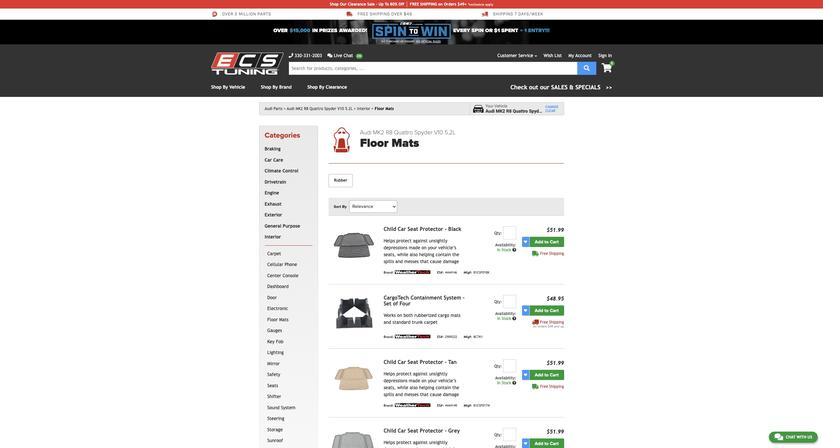 Task type: describe. For each thing, give the bounding box(es) containing it.
0 vertical spatial mats
[[386, 106, 394, 111]]

contain for black
[[436, 252, 451, 257]]

0 horizontal spatial chat
[[344, 53, 353, 58]]

shopping cart image
[[602, 63, 612, 73]]

cellular
[[267, 262, 283, 267]]

$51.99 for child car seat protector - tan
[[547, 360, 564, 366]]

audi mk2 r8 quattro spyder v10 5.2l
[[287, 106, 353, 111]]

add for cargotech containment system - set of four
[[535, 308, 543, 313]]

spent
[[501, 27, 518, 34]]

question circle image for child car seat protector - black
[[512, 248, 516, 252]]

see official rules link
[[416, 40, 441, 44]]

clearance for our
[[348, 2, 366, 7]]

climate control
[[265, 168, 298, 174]]

- for black
[[445, 226, 447, 232]]

free inside free shipping on orders $49 and up
[[540, 320, 548, 325]]

mats inside interior subcategories 'element'
[[279, 317, 289, 322]]

brand: for child car seat protector - tan
[[384, 404, 394, 408]]

r8 for audi mk2 r8 quattro spyder v10 5.2l floor mats
[[386, 129, 393, 136]]

exhaust link
[[263, 199, 311, 210]]

audi inside your vehicle audi mk2 r8 quattro spyder v10 5.2l
[[486, 108, 495, 114]]

change
[[545, 105, 559, 109]]

spyder inside your vehicle audi mk2 r8 quattro spyder v10 5.2l
[[529, 108, 543, 114]]

clear link
[[545, 109, 559, 113]]

general
[[265, 223, 281, 229]]

mfg#: 81csp01tn
[[464, 404, 490, 408]]

purchase
[[386, 40, 400, 43]]

1
[[524, 27, 527, 34]]

system inside cargotech containment system - set of four
[[444, 295, 461, 301]]

mirror
[[267, 361, 280, 366]]

r8 inside your vehicle audi mk2 r8 quattro spyder v10 5.2l
[[506, 108, 512, 114]]

helping for tan
[[419, 385, 434, 390]]

climate control link
[[263, 166, 311, 177]]

door
[[267, 295, 277, 300]]

child for child car seat protector - grey
[[384, 428, 396, 434]]

customer service
[[498, 53, 533, 58]]

chat inside 'link'
[[786, 435, 796, 440]]

1 horizontal spatial floor mats
[[375, 106, 394, 111]]

unsightly for tan
[[429, 371, 448, 376]]

ecs tuning image
[[211, 53, 283, 75]]

us
[[808, 435, 812, 440]]

*exclusions apply link
[[468, 2, 493, 7]]

by for clearance
[[319, 84, 324, 90]]

rules
[[433, 40, 441, 43]]

clearance for by
[[326, 84, 347, 90]]

add to cart button for child car seat protector - black
[[530, 237, 564, 247]]

entry!!!
[[528, 27, 550, 34]]

helps for child car seat protector - grey
[[384, 440, 395, 445]]

climate
[[265, 168, 281, 174]]

safety link
[[266, 369, 311, 380]]

0 vertical spatial $49
[[404, 12, 412, 17]]

child for child car seat protector - tan
[[384, 359, 396, 365]]

over for over $15,000 in prizes
[[273, 27, 288, 34]]

gauges link
[[266, 325, 311, 336]]

comments image for live
[[327, 53, 333, 58]]

add for child car seat protector - black
[[535, 239, 543, 245]]

list
[[555, 53, 562, 58]]

330-331-2003 link
[[289, 52, 322, 59]]

tan
[[448, 359, 457, 365]]

mk2 inside your vehicle audi mk2 r8 quattro spyder v10 5.2l
[[496, 108, 505, 114]]

carpet
[[267, 251, 281, 256]]

quattro inside your vehicle audi mk2 r8 quattro spyder v10 5.2l
[[513, 108, 528, 114]]

car for child car seat protector - black
[[398, 226, 406, 232]]

free
[[410, 2, 419, 7]]

cause for tan
[[430, 392, 442, 397]]

door link
[[266, 292, 311, 303]]

$49+
[[458, 2, 467, 7]]

es#: 4444149
[[437, 404, 457, 408]]

necessary.
[[400, 40, 415, 43]]

es#: for child car seat protector - black
[[437, 271, 444, 275]]

mats inside audi mk2 r8 quattro spyder v10 5.2l floor mats
[[392, 136, 419, 150]]

0 horizontal spatial vehicle
[[229, 84, 245, 90]]

.
[[441, 40, 441, 43]]

shipping
[[370, 12, 390, 17]]

dashboard link
[[266, 281, 311, 292]]

our
[[340, 2, 347, 7]]

es#: 2909222
[[437, 335, 457, 339]]

in stock for cargotech containment system - set of four
[[497, 316, 512, 321]]

while for child car seat protector - tan
[[397, 385, 408, 390]]

helps for child car seat protector - tan
[[384, 371, 395, 376]]

3 $51.99 from the top
[[547, 429, 564, 435]]

cargotech containment system - set of four
[[384, 295, 465, 307]]

the for tan
[[452, 385, 459, 390]]

shop by clearance
[[307, 84, 347, 90]]

on inside helps protect against unsightly depressions made on your vehicle'
[[422, 447, 427, 448]]

seats, for child car seat protector - tan
[[384, 385, 396, 390]]

0
[[611, 61, 613, 65]]

depressions for child car seat protector - black
[[384, 245, 407, 250]]

on inside free shipping on orders $49 and up
[[533, 325, 537, 328]]

helps for child car seat protector - black
[[384, 238, 395, 243]]

child for child car seat protector - black
[[384, 226, 396, 232]]

rubber
[[334, 178, 347, 183]]

2
[[235, 12, 237, 17]]

es#4444149 - 81csp01tn - child car seat protector - tan - helps protect against unsightly depressions made on your vehicles seats, while also helping contain the spills and messes that cause damage - weathertech - audi bmw volkswagen mercedes benz mini porsche image
[[328, 359, 378, 397]]

stock for cargotech containment system - set of four
[[502, 316, 511, 321]]

sign in
[[598, 53, 612, 58]]

lighting
[[267, 350, 284, 355]]

while for child car seat protector - black
[[397, 252, 408, 257]]

helps protect against unsightly depressions made on your vehicle'
[[384, 440, 459, 448]]

four
[[400, 301, 411, 307]]

over $15,000 in prizes
[[273, 27, 337, 34]]

steering
[[267, 416, 284, 421]]

shop for shop by brand
[[261, 84, 271, 90]]

system inside interior subcategories 'element'
[[281, 405, 295, 410]]

every spin or $1 spent = 1 entry!!!
[[453, 27, 550, 34]]

car care
[[265, 157, 283, 163]]

child car seat protector - black link
[[384, 226, 461, 232]]

official
[[421, 40, 432, 43]]

live
[[334, 53, 342, 58]]

safety
[[267, 372, 280, 377]]

also for child car seat protector - black
[[410, 252, 418, 257]]

spills for child car seat protector - tan
[[384, 392, 394, 397]]

shop for shop our clearance sale - up to 80% off
[[330, 2, 339, 7]]

child car seat protector - black
[[384, 226, 461, 232]]

no
[[382, 40, 386, 43]]

mfg#: for child car seat protector - black
[[464, 271, 472, 275]]

mk2 for audi mk2 r8 quattro spyder v10 5.2l
[[296, 106, 303, 111]]

against for tan
[[413, 371, 428, 376]]

add to cart button for child car seat protector - tan
[[530, 370, 564, 380]]

qty: for child car seat protector - black
[[494, 231, 502, 235]]

seat for child car seat protector - grey
[[408, 428, 418, 434]]

2909222
[[445, 335, 457, 339]]

mk2 for audi mk2 r8 quattro spyder v10 5.2l floor mats
[[373, 129, 384, 136]]

shop our clearance sale - up to 80% off link
[[330, 1, 407, 7]]

seats
[[267, 383, 278, 388]]

orders
[[538, 325, 547, 328]]

car for child car seat protector - tan
[[398, 359, 406, 365]]

es#4444146 - 81csp01bk - child car seat protector - black - helps protect against unsightly depressions made on your vehicles seats, while also helping contain the spills and messes that cause damage - weathertech - audi bmw volkswagen mercedes benz mini porsche image
[[328, 226, 378, 264]]

0 horizontal spatial interior link
[[263, 232, 311, 243]]

- for grey
[[445, 428, 447, 434]]

parts
[[257, 12, 271, 17]]

4 add to cart button from the top
[[530, 439, 564, 448]]

sound system
[[267, 405, 295, 410]]

r8 for audi mk2 r8 quattro spyder v10 5.2l
[[304, 106, 308, 111]]

protector for tan
[[420, 359, 443, 365]]

audi for audi mk2 r8 quattro spyder v10 5.2l floor mats
[[360, 129, 371, 136]]

or
[[485, 27, 493, 34]]

- inside cargotech containment system - set of four
[[463, 295, 465, 301]]

my account link
[[569, 53, 592, 58]]

seats link
[[266, 380, 311, 391]]

vehicle's for black
[[438, 245, 456, 250]]

sale
[[367, 2, 375, 7]]

set
[[384, 301, 391, 307]]

in stock for child car seat protector - black
[[497, 248, 512, 252]]

sort by
[[334, 204, 347, 209]]

7
[[515, 12, 517, 17]]

carpet
[[424, 320, 438, 325]]

=
[[520, 27, 523, 34]]

clear
[[545, 109, 555, 113]]

ping
[[428, 2, 437, 7]]

Search text field
[[289, 62, 577, 75]]

free shipping for child car seat protector - black
[[540, 251, 564, 256]]

your for black
[[428, 245, 437, 250]]

sound
[[267, 405, 280, 410]]

ecs tuning 'spin to win' contest logo image
[[372, 22, 451, 39]]

- for tan
[[445, 359, 447, 365]]

sales & specials link
[[511, 83, 612, 92]]

storage link
[[266, 424, 311, 435]]

chat with us
[[786, 435, 812, 440]]

change link
[[545, 105, 559, 109]]

v10 for audi mk2 r8 quattro spyder v10 5.2l
[[337, 106, 344, 111]]

4 add from the top
[[535, 441, 543, 446]]

weathertech - corporate logo image for cargotech containment system - set of four
[[395, 335, 431, 338]]

category navigation element
[[259, 126, 318, 448]]

mfg#: 81csp01bk
[[464, 271, 490, 275]]

exterior link
[[263, 210, 311, 221]]

comments image for chat
[[774, 433, 783, 441]]

helping for black
[[419, 252, 434, 257]]

in for child car seat protector - black
[[497, 248, 500, 252]]

both
[[404, 313, 413, 318]]

prizes
[[319, 27, 337, 34]]

vehicle's for tan
[[438, 378, 456, 383]]

control
[[282, 168, 298, 174]]

on down child car seat protector - tan
[[422, 378, 427, 383]]

0 vertical spatial interior link
[[357, 106, 374, 111]]

that for tan
[[420, 392, 429, 397]]



Task type: locate. For each thing, give the bounding box(es) containing it.
2 messes from the top
[[404, 392, 419, 397]]

vehicle's
[[438, 245, 456, 250], [438, 378, 456, 383]]

1 vertical spatial brand:
[[384, 335, 394, 339]]

2 seat from the top
[[408, 359, 418, 365]]

4 qty: from the top
[[494, 433, 502, 437]]

protect for child car seat protector - tan
[[396, 371, 412, 376]]

car inside category navigation element
[[265, 157, 272, 163]]

- inside shop our clearance sale - up to 80% off link
[[376, 2, 377, 7]]

spyder for audi mk2 r8 quattro spyder v10 5.2l floor mats
[[415, 129, 433, 136]]

es#: 4444146
[[437, 271, 457, 275]]

1 vertical spatial comments image
[[774, 433, 783, 441]]

shifter link
[[266, 391, 311, 402]]

1 vertical spatial over
[[273, 27, 288, 34]]

1 horizontal spatial $49
[[548, 325, 553, 328]]

protector for grey
[[420, 428, 443, 434]]

chat left with
[[786, 435, 796, 440]]

containment
[[411, 295, 442, 301]]

quattro for audi mk2 r8 quattro spyder v10 5.2l
[[310, 106, 323, 111]]

0 vertical spatial question circle image
[[512, 248, 516, 252]]

add for child car seat protector - tan
[[535, 372, 543, 378]]

helps protect against unsightly depressions made on your vehicle's seats, while also helping contain the spills and messes that cause damage for black
[[384, 238, 459, 264]]

that
[[420, 259, 429, 264], [420, 392, 429, 397]]

2 vertical spatial brand:
[[384, 404, 394, 408]]

spyder inside audi mk2 r8 quattro spyder v10 5.2l floor mats
[[415, 129, 433, 136]]

0 vertical spatial your
[[428, 245, 437, 250]]

3 protect from the top
[[396, 440, 412, 445]]

over for over 2 million parts
[[222, 12, 234, 17]]

shop for shop by vehicle
[[211, 84, 221, 90]]

-
[[376, 2, 377, 7], [445, 226, 447, 232], [463, 295, 465, 301], [445, 359, 447, 365], [445, 428, 447, 434]]

interior subcategories element
[[265, 245, 312, 448]]

vehicle
[[229, 84, 245, 90], [495, 104, 507, 108]]

free shipping for child car seat protector - tan
[[540, 384, 564, 389]]

8ctk1
[[474, 335, 483, 339]]

1 protect from the top
[[396, 238, 412, 243]]

3 protector from the top
[[420, 428, 443, 434]]

your down child car seat protector - black link
[[428, 245, 437, 250]]

mfg#: for cargotech containment system - set of four
[[464, 335, 472, 339]]

0 horizontal spatial interior
[[265, 234, 281, 240]]

contain for tan
[[436, 385, 451, 390]]

spills for child car seat protector - black
[[384, 259, 394, 264]]

2 vertical spatial stock
[[502, 381, 511, 385]]

contain up the es#: 4444146
[[436, 252, 451, 257]]

parts
[[274, 106, 282, 111]]

1 depressions from the top
[[384, 245, 407, 250]]

sales
[[551, 84, 568, 91]]

2 depressions from the top
[[384, 378, 407, 383]]

- down mfg#: 81csp01bk
[[463, 295, 465, 301]]

the up 4444149
[[452, 385, 459, 390]]

weathertech - corporate logo image
[[395, 270, 431, 274], [395, 335, 431, 338], [395, 403, 431, 407]]

- for up
[[376, 2, 377, 7]]

helps protect against unsightly depressions made on your vehicle's seats, while also helping contain the spills and messes that cause damage for tan
[[384, 371, 459, 397]]

1 in stock from the top
[[497, 248, 512, 252]]

see
[[416, 40, 421, 43]]

3 add from the top
[[535, 372, 543, 378]]

car for child car seat protector - grey
[[398, 428, 406, 434]]

that down child car seat protector - tan
[[420, 392, 429, 397]]

made down child car seat protector - grey
[[409, 447, 420, 448]]

off
[[399, 2, 404, 7]]

2 vertical spatial es#:
[[437, 404, 444, 408]]

1 vertical spatial add to wish list image
[[524, 309, 527, 312]]

vehicle down ecs tuning image
[[229, 84, 245, 90]]

5.2l inside your vehicle audi mk2 r8 quattro spyder v10 5.2l
[[553, 108, 562, 114]]

add to wish list image
[[524, 240, 527, 244], [524, 309, 527, 312]]

helps protect against unsightly depressions made on your vehicle's seats, while also helping contain the spills and messes that cause damage down child car seat protector - black link
[[384, 238, 459, 264]]

2 that from the top
[[420, 392, 429, 397]]

1 protector from the top
[[420, 226, 443, 232]]

v10 for audi mk2 r8 quattro spyder v10 5.2l floor mats
[[434, 129, 443, 136]]

shipping 7 days/week
[[493, 12, 543, 17]]

0 vertical spatial $51.99
[[547, 227, 564, 233]]

your down child car seat protector - tan
[[428, 378, 437, 383]]

key fob
[[267, 339, 283, 344]]

1 child from the top
[[384, 226, 396, 232]]

damage up 4444149
[[443, 392, 459, 397]]

2 question circle image from the top
[[512, 317, 516, 321]]

2 seats, from the top
[[384, 385, 396, 390]]

chat
[[344, 53, 353, 58], [786, 435, 796, 440]]

$49 inside free shipping on orders $49 and up
[[548, 325, 553, 328]]

add to cart for child car seat protector - tan
[[535, 372, 559, 378]]

1 vertical spatial interior link
[[263, 232, 311, 243]]

None number field
[[503, 226, 516, 239], [503, 295, 516, 308], [503, 359, 516, 373], [503, 428, 516, 441], [503, 226, 516, 239], [503, 295, 516, 308], [503, 359, 516, 373], [503, 428, 516, 441]]

damage for black
[[443, 259, 459, 264]]

chat right live
[[344, 53, 353, 58]]

against for black
[[413, 238, 428, 243]]

made down child car seat protector - tan
[[409, 378, 420, 383]]

2 add to wish list image from the top
[[524, 442, 527, 445]]

exhaust
[[265, 201, 282, 207]]

protect for child car seat protector - grey
[[396, 440, 412, 445]]

4 to from the top
[[544, 441, 549, 446]]

2 helps from the top
[[384, 371, 395, 376]]

stock for child car seat protector - tan
[[502, 381, 511, 385]]

cause for black
[[430, 259, 442, 264]]

331-
[[303, 53, 312, 58]]

1 add to wish list image from the top
[[524, 373, 527, 377]]

0 vertical spatial that
[[420, 259, 429, 264]]

v10
[[337, 106, 344, 111], [544, 108, 552, 114], [434, 129, 443, 136]]

cause up es#: 4444149
[[430, 392, 442, 397]]

damage for tan
[[443, 392, 459, 397]]

sign
[[598, 53, 607, 58]]

and inside free shipping on orders $49 and up
[[554, 325, 559, 328]]

mfg#: left 81csp01bk
[[464, 271, 472, 275]]

1 also from the top
[[410, 252, 418, 257]]

protector left black
[[420, 226, 443, 232]]

1 the from the top
[[452, 252, 459, 257]]

shop by brand
[[261, 84, 292, 90]]

3 mfg#: from the top
[[464, 404, 472, 408]]

1 add from the top
[[535, 239, 543, 245]]

shop by clearance link
[[307, 84, 347, 90]]

weathertech - corporate logo image for child car seat protector - black
[[395, 270, 431, 274]]

mfg#: 8ctk1
[[464, 335, 483, 339]]

1 add to wish list image from the top
[[524, 240, 527, 244]]

in for cargotech containment system - set of four
[[497, 316, 500, 321]]

live chat
[[334, 53, 353, 58]]

2 availability: from the top
[[495, 311, 516, 316]]

1 vertical spatial clearance
[[326, 84, 347, 90]]

2 $51.99 from the top
[[547, 360, 564, 366]]

depressions down child car seat protector - grey
[[384, 447, 407, 448]]

1 vertical spatial protector
[[420, 359, 443, 365]]

0 vertical spatial system
[[444, 295, 461, 301]]

stock
[[502, 248, 511, 252], [502, 316, 511, 321], [502, 381, 511, 385]]

0 vertical spatial contain
[[436, 252, 451, 257]]

vehicle inside your vehicle audi mk2 r8 quattro spyder v10 5.2l
[[495, 104, 507, 108]]

spin
[[472, 27, 484, 34]]

5.2l inside audi mk2 r8 quattro spyder v10 5.2l floor mats
[[445, 129, 456, 136]]

center
[[267, 273, 281, 278]]

1 availability: from the top
[[495, 243, 516, 247]]

0 vertical spatial the
[[452, 252, 459, 257]]

2 cart from the top
[[550, 308, 559, 313]]

engine link
[[263, 188, 311, 199]]

$49 right orders
[[548, 325, 553, 328]]

0 vertical spatial protector
[[420, 226, 443, 232]]

0 vertical spatial free shipping
[[540, 251, 564, 256]]

works on both rubberized cargo mats and standard trunk carpet
[[384, 313, 461, 325]]

1 helps protect against unsightly depressions made on your vehicle's seats, while also helping contain the spills and messes that cause damage from the top
[[384, 238, 459, 264]]

mats
[[451, 313, 461, 318]]

1 vertical spatial contain
[[436, 385, 451, 390]]

unsightly inside helps protect against unsightly depressions made on your vehicle'
[[429, 440, 448, 445]]

your for grey
[[428, 447, 437, 448]]

no purchase necessary. see official rules .
[[382, 40, 441, 43]]

2 horizontal spatial mk2
[[496, 108, 505, 114]]

standard
[[393, 320, 411, 325]]

clearance
[[348, 2, 366, 7], [326, 84, 347, 90]]

2 vertical spatial child
[[384, 428, 396, 434]]

damage
[[443, 259, 459, 264], [443, 392, 459, 397]]

2 vertical spatial helps
[[384, 440, 395, 445]]

3 unsightly from the top
[[429, 440, 448, 445]]

trunk
[[412, 320, 423, 325]]

1 helping from the top
[[419, 252, 434, 257]]

2 horizontal spatial r8
[[506, 108, 512, 114]]

1 horizontal spatial spyder
[[415, 129, 433, 136]]

audi inside audi mk2 r8 quattro spyder v10 5.2l floor mats
[[360, 129, 371, 136]]

es#4444148 - 81csp01gy - child car seat protector - grey - helps protect against unsightly depressions made on your vehicles seats, while also helping contain the spills and messes that cause damage - weathertech - audi bmw volkswagen mercedes benz mini porsche image
[[328, 428, 378, 448]]

3 to from the top
[[544, 372, 549, 378]]

against down child car seat protector - tan
[[413, 371, 428, 376]]

unsightly for grey
[[429, 440, 448, 445]]

electronic
[[267, 306, 288, 311]]

1 seats, from the top
[[384, 252, 396, 257]]

3 availability: from the top
[[495, 376, 516, 380]]

child car seat protector - tan
[[384, 359, 457, 365]]

question circle image for child car seat protector - tan
[[512, 381, 516, 385]]

made down child car seat protector - black link
[[409, 245, 420, 250]]

against down child car seat protector - black link
[[413, 238, 428, 243]]

key
[[267, 339, 275, 344]]

shipping 7 days/week link
[[482, 11, 543, 17]]

2 vertical spatial in stock
[[497, 381, 512, 385]]

2 to from the top
[[544, 308, 549, 313]]

clearance right our
[[348, 2, 366, 7]]

es#:
[[437, 271, 444, 275], [437, 335, 444, 339], [437, 404, 444, 408]]

that down child car seat protector - black link
[[420, 259, 429, 264]]

cart for child car seat protector - tan
[[550, 372, 559, 378]]

cart for cargotech containment system - set of four
[[550, 308, 559, 313]]

1 horizontal spatial interior link
[[357, 106, 374, 111]]

protect inside helps protect against unsightly depressions made on your vehicle'
[[396, 440, 412, 445]]

protect down child car seat protector - grey
[[396, 440, 412, 445]]

specials
[[575, 84, 601, 91]]

in for child car seat protector - tan
[[497, 381, 500, 385]]

against inside helps protect against unsightly depressions made on your vehicle'
[[413, 440, 428, 445]]

1 vertical spatial seat
[[408, 359, 418, 365]]

2 stock from the top
[[502, 316, 511, 321]]

0 horizontal spatial clearance
[[326, 84, 347, 90]]

2 helps protect against unsightly depressions made on your vehicle's seats, while also helping contain the spills and messes that cause damage from the top
[[384, 371, 459, 397]]

by for vehicle
[[223, 84, 228, 90]]

4444149
[[445, 404, 457, 408]]

1 vertical spatial stock
[[502, 316, 511, 321]]

add to cart button
[[530, 237, 564, 247], [530, 305, 564, 316], [530, 370, 564, 380], [530, 439, 564, 448]]

2 vertical spatial unsightly
[[429, 440, 448, 445]]

system down shifter link
[[281, 405, 295, 410]]

1 messes from the top
[[404, 259, 419, 264]]

1 to from the top
[[544, 239, 549, 245]]

0 horizontal spatial over
[[222, 12, 234, 17]]

unsightly for black
[[429, 238, 448, 243]]

0 vertical spatial helps
[[384, 238, 395, 243]]

1 horizontal spatial clearance
[[348, 2, 366, 7]]

1 vertical spatial helps protect against unsightly depressions made on your vehicle's seats, while also helping contain the spills and messes that cause damage
[[384, 371, 459, 397]]

3 child from the top
[[384, 428, 396, 434]]

2 helping from the top
[[419, 385, 434, 390]]

messes
[[404, 259, 419, 264], [404, 392, 419, 397]]

shop our clearance sale - up to 80% off
[[330, 2, 404, 7]]

0 vertical spatial clearance
[[348, 2, 366, 7]]

on up the standard
[[397, 313, 402, 318]]

cause up the es#: 4444146
[[430, 259, 442, 264]]

2 horizontal spatial v10
[[544, 108, 552, 114]]

shipping inside free shipping on orders $49 and up
[[549, 320, 564, 325]]

by down ecs tuning image
[[223, 84, 228, 90]]

3 add to cart from the top
[[535, 372, 559, 378]]

over
[[222, 12, 234, 17], [273, 27, 288, 34]]

qty: for child car seat protector - tan
[[494, 364, 502, 369]]

quattro
[[310, 106, 323, 111], [513, 108, 528, 114], [394, 129, 413, 136]]

1 vertical spatial $51.99
[[547, 360, 564, 366]]

weathertech - corporate logo image up child car seat protector - grey
[[395, 403, 431, 407]]

$49 right over
[[404, 12, 412, 17]]

phone image
[[289, 53, 293, 58]]

1 vertical spatial mats
[[392, 136, 419, 150]]

2 against from the top
[[413, 371, 428, 376]]

availability: for child car seat protector - tan
[[495, 376, 516, 380]]

unsightly down child car seat protector - grey
[[429, 440, 448, 445]]

2 your from the top
[[428, 378, 437, 383]]

system up 'mats'
[[444, 295, 461, 301]]

2 also from the top
[[410, 385, 418, 390]]

cellular phone
[[267, 262, 297, 267]]

the up 4444146
[[452, 252, 459, 257]]

- left the grey
[[445, 428, 447, 434]]

contain up es#: 4444149
[[436, 385, 451, 390]]

floor inside audi mk2 r8 quattro spyder v10 5.2l floor mats
[[360, 136, 389, 150]]

messes for child car seat protector - black
[[404, 259, 419, 264]]

1 horizontal spatial v10
[[434, 129, 443, 136]]

1 damage from the top
[[443, 259, 459, 264]]

1 horizontal spatial vehicle
[[495, 104, 507, 108]]

on inside works on both rubberized cargo mats and standard trunk carpet
[[397, 313, 402, 318]]

3 add to cart button from the top
[[530, 370, 564, 380]]

mk2 inside audi mk2 r8 quattro spyder v10 5.2l floor mats
[[373, 129, 384, 136]]

0 horizontal spatial r8
[[304, 106, 308, 111]]

rubberized
[[414, 313, 437, 318]]

0 vertical spatial messes
[[404, 259, 419, 264]]

0 vertical spatial brand:
[[384, 271, 394, 275]]

floor mats inside floor mats link
[[267, 317, 289, 322]]

1 vertical spatial made
[[409, 378, 420, 383]]

2 add to cart from the top
[[535, 308, 559, 313]]

3 made from the top
[[409, 447, 420, 448]]

1 contain from the top
[[436, 252, 451, 257]]

0 vertical spatial chat
[[344, 53, 353, 58]]

on right ping
[[438, 2, 443, 7]]

helping down child car seat protector - black link
[[419, 252, 434, 257]]

on down child car seat protector - black link
[[422, 245, 427, 250]]

messes for child car seat protector - tan
[[404, 392, 419, 397]]

2 horizontal spatial 5.2l
[[553, 108, 562, 114]]

1 add to cart button from the top
[[530, 237, 564, 247]]

drivetrain link
[[263, 177, 311, 188]]

quattro inside audi mk2 r8 quattro spyder v10 5.2l floor mats
[[394, 129, 413, 136]]

1 helps from the top
[[384, 238, 395, 243]]

braking link
[[263, 144, 311, 155]]

$51.99 for child car seat protector - black
[[547, 227, 564, 233]]

3 your from the top
[[428, 447, 437, 448]]

0 vertical spatial availability:
[[495, 243, 516, 247]]

0 vertical spatial floor
[[375, 106, 384, 111]]

1 vertical spatial while
[[397, 385, 408, 390]]

weathertech - corporate logo image for child car seat protector - tan
[[395, 403, 431, 407]]

while down child car seat protector - black link
[[397, 252, 408, 257]]

cargotech containment system - set of four link
[[384, 295, 465, 307]]

and inside works on both rubberized cargo mats and standard trunk carpet
[[384, 320, 391, 325]]

es#2909222 - 8ctk1 - cargotech containment system - set of four - works on both rubberized cargo mats and standard trunk carpet - weathertech - audi bmw volkswagen mercedes benz mini porsche image
[[328, 295, 378, 332]]

1 es#: from the top
[[437, 271, 444, 275]]

1 free shipping from the top
[[540, 251, 564, 256]]

while down child car seat protector - tan
[[397, 385, 408, 390]]

2 add from the top
[[535, 308, 543, 313]]

2 vertical spatial your
[[428, 447, 437, 448]]

to for cargotech containment system - set of four
[[544, 308, 549, 313]]

made for child car seat protector - tan
[[409, 378, 420, 383]]

0 horizontal spatial comments image
[[327, 53, 333, 58]]

helping down child car seat protector - tan
[[419, 385, 434, 390]]

lighting link
[[266, 347, 311, 358]]

1 qty: from the top
[[494, 231, 502, 235]]

0 vertical spatial comments image
[[327, 53, 333, 58]]

5.2l for audi mk2 r8 quattro spyder v10 5.2l
[[345, 106, 353, 111]]

mfg#: left 81csp01tn
[[464, 404, 472, 408]]

3 against from the top
[[413, 440, 428, 445]]

1 vertical spatial weathertech - corporate logo image
[[395, 335, 431, 338]]

depressions down child car seat protector - black link
[[384, 245, 407, 250]]

0 vertical spatial child
[[384, 226, 396, 232]]

0 vertical spatial helping
[[419, 252, 434, 257]]

1 spills from the top
[[384, 259, 394, 264]]

1 vertical spatial free shipping
[[540, 384, 564, 389]]

depressions inside helps protect against unsightly depressions made on your vehicle'
[[384, 447, 407, 448]]

0 horizontal spatial floor mats
[[267, 317, 289, 322]]

protect down child car seat protector - tan
[[396, 371, 412, 376]]

0 horizontal spatial mk2
[[296, 106, 303, 111]]

1 vertical spatial vehicle's
[[438, 378, 456, 383]]

free shipping over $49
[[358, 12, 412, 17]]

0 vertical spatial seat
[[408, 226, 418, 232]]

your inside helps protect against unsightly depressions made on your vehicle'
[[428, 447, 437, 448]]

by for brand
[[273, 84, 278, 90]]

to for child car seat protector - tan
[[544, 372, 549, 378]]

also down child car seat protector - tan
[[410, 385, 418, 390]]

2 mfg#: from the top
[[464, 335, 472, 339]]

2 vehicle's from the top
[[438, 378, 456, 383]]

2 vertical spatial mfg#:
[[464, 404, 472, 408]]

- left up
[[376, 2, 377, 7]]

weathertech - corporate logo image up containment
[[395, 270, 431, 274]]

add to cart for child car seat protector - black
[[535, 239, 559, 245]]

black
[[448, 226, 461, 232]]

0 vertical spatial depressions
[[384, 245, 407, 250]]

0 vertical spatial while
[[397, 252, 408, 257]]

protector
[[420, 226, 443, 232], [420, 359, 443, 365], [420, 428, 443, 434]]

unsightly down child car seat protector - tan
[[429, 371, 448, 376]]

seat for child car seat protector - tan
[[408, 359, 418, 365]]

2 qty: from the top
[[494, 300, 502, 304]]

made inside helps protect against unsightly depressions made on your vehicle'
[[409, 447, 420, 448]]

2 weathertech - corporate logo image from the top
[[395, 335, 431, 338]]

qty: for cargotech containment system - set of four
[[494, 300, 502, 304]]

question circle image
[[512, 248, 516, 252], [512, 317, 516, 321], [512, 381, 516, 385]]

also down child car seat protector - black link
[[410, 252, 418, 257]]

0 vertical spatial damage
[[443, 259, 459, 264]]

2 protect from the top
[[396, 371, 412, 376]]

1 while from the top
[[397, 252, 408, 257]]

key fob link
[[266, 336, 311, 347]]

comments image left chat with us
[[774, 433, 783, 441]]

2 cause from the top
[[430, 392, 442, 397]]

1 cart from the top
[[550, 239, 559, 245]]

es#: for child car seat protector - tan
[[437, 404, 444, 408]]

made
[[409, 245, 420, 250], [409, 378, 420, 383], [409, 447, 420, 448]]

also
[[410, 252, 418, 257], [410, 385, 418, 390]]

add to wish list image for $51.99
[[524, 240, 527, 244]]

2 vertical spatial protector
[[420, 428, 443, 434]]

vehicle's down the tan
[[438, 378, 456, 383]]

with
[[797, 435, 806, 440]]

3 weathertech - corporate logo image from the top
[[395, 403, 431, 407]]

r8 inside audi mk2 r8 quattro spyder v10 5.2l floor mats
[[386, 129, 393, 136]]

center console
[[267, 273, 299, 278]]

add to wish list image
[[524, 373, 527, 377], [524, 442, 527, 445]]

damage up 4444146
[[443, 259, 459, 264]]

free shipping over $49 link
[[346, 11, 412, 17]]

2 spills from the top
[[384, 392, 394, 397]]

1 brand: from the top
[[384, 271, 394, 275]]

availability: for cargotech containment system - set of four
[[495, 311, 516, 316]]

2 vertical spatial depressions
[[384, 447, 407, 448]]

80%
[[390, 2, 397, 7]]

cart for child car seat protector - black
[[550, 239, 559, 245]]

vehicle's down black
[[438, 245, 456, 250]]

2 vertical spatial $51.99
[[547, 429, 564, 435]]

0 horizontal spatial $49
[[404, 12, 412, 17]]

1 stock from the top
[[502, 248, 511, 252]]

1 vertical spatial the
[[452, 385, 459, 390]]

1 question circle image from the top
[[512, 248, 516, 252]]

1 your from the top
[[428, 245, 437, 250]]

1 vertical spatial mfg#:
[[464, 335, 472, 339]]

shipping inside shipping 7 days/week link
[[493, 12, 513, 17]]

1 vertical spatial unsightly
[[429, 371, 448, 376]]

customer
[[498, 53, 517, 58]]

your for tan
[[428, 378, 437, 383]]

comments image inside live chat link
[[327, 53, 333, 58]]

comments image left live
[[327, 53, 333, 58]]

3 depressions from the top
[[384, 447, 407, 448]]

brand
[[279, 84, 292, 90]]

shop by vehicle link
[[211, 84, 245, 90]]

- left the tan
[[445, 359, 447, 365]]

drivetrain
[[265, 179, 286, 185]]

1 cause from the top
[[430, 259, 442, 264]]

- left black
[[445, 226, 447, 232]]

by left brand
[[273, 84, 278, 90]]

your vehicle audi mk2 r8 quattro spyder v10 5.2l
[[486, 104, 562, 114]]

1 vertical spatial damage
[[443, 392, 459, 397]]

search image
[[584, 65, 590, 71]]

made for child car seat protector - black
[[409, 245, 420, 250]]

stock for child car seat protector - black
[[502, 248, 511, 252]]

0 vertical spatial in stock
[[497, 248, 512, 252]]

protect for child car seat protector - black
[[396, 238, 412, 243]]

v10 inside audi mk2 r8 quattro spyder v10 5.2l floor mats
[[434, 129, 443, 136]]

your down child car seat protector - grey
[[428, 447, 437, 448]]

1 horizontal spatial interior
[[357, 106, 370, 111]]

my account
[[569, 53, 592, 58]]

depressions for child car seat protector - tan
[[384, 378, 407, 383]]

2 vertical spatial against
[[413, 440, 428, 445]]

es#: left 4444146
[[437, 271, 444, 275]]

protect down child car seat protector - black link
[[396, 238, 412, 243]]

on left orders
[[533, 325, 537, 328]]

weathertech - corporate logo image down trunk
[[395, 335, 431, 338]]

1 seat from the top
[[408, 226, 418, 232]]

2 the from the top
[[452, 385, 459, 390]]

1 that from the top
[[420, 259, 429, 264]]

availability: for child car seat protector - black
[[495, 243, 516, 247]]

2 add to cart button from the top
[[530, 305, 564, 316]]

floor inside interior subcategories 'element'
[[267, 317, 278, 322]]

also for child car seat protector - tan
[[410, 385, 418, 390]]

2 horizontal spatial quattro
[[513, 108, 528, 114]]

million
[[239, 12, 256, 17]]

the for black
[[452, 252, 459, 257]]

in stock for child car seat protector - tan
[[497, 381, 512, 385]]

2 damage from the top
[[443, 392, 459, 397]]

to for child car seat protector - black
[[544, 239, 549, 245]]

service
[[518, 53, 533, 58]]

2 while from the top
[[397, 385, 408, 390]]

3 seat from the top
[[408, 428, 418, 434]]

over left $15,000 at the top left
[[273, 27, 288, 34]]

4 cart from the top
[[550, 441, 559, 446]]

comments image
[[327, 53, 333, 58], [774, 433, 783, 441]]

3 brand: from the top
[[384, 404, 394, 408]]

0 vertical spatial floor mats
[[375, 106, 394, 111]]

1 made from the top
[[409, 245, 420, 250]]

v10 inside your vehicle audi mk2 r8 quattro spyder v10 5.2l
[[544, 108, 552, 114]]

protector left the tan
[[420, 359, 443, 365]]

helps protect against unsightly depressions made on your vehicle's seats, while also helping contain the spills and messes that cause damage down child car seat protector - tan
[[384, 371, 459, 397]]

2 unsightly from the top
[[429, 371, 448, 376]]

$15,000
[[290, 27, 310, 34]]

es#: left 2909222
[[437, 335, 444, 339]]

on down child car seat protector - grey
[[422, 447, 427, 448]]

mfg#: left 8ctk1
[[464, 335, 472, 339]]

interior inside category navigation element
[[265, 234, 281, 240]]

0 vertical spatial stock
[[502, 248, 511, 252]]

1 vertical spatial interior
[[265, 234, 281, 240]]

3 question circle image from the top
[[512, 381, 516, 385]]

1 against from the top
[[413, 238, 428, 243]]

1 vertical spatial availability:
[[495, 311, 516, 316]]

sunroof
[[267, 438, 283, 443]]

mfg#: for child car seat protector - tan
[[464, 404, 472, 408]]

wish list
[[544, 53, 562, 58]]

1 horizontal spatial comments image
[[774, 433, 783, 441]]

shop for shop by clearance
[[307, 84, 318, 90]]

protector for black
[[420, 226, 443, 232]]

by right sort on the left top of the page
[[342, 204, 347, 209]]

unsightly down child car seat protector - black link
[[429, 238, 448, 243]]

1 add to cart from the top
[[535, 239, 559, 245]]

vehicle right your
[[495, 104, 507, 108]]

2 vertical spatial weathertech - corporate logo image
[[395, 403, 431, 407]]

depressions down child car seat protector - tan
[[384, 378, 407, 383]]

2 brand: from the top
[[384, 335, 394, 339]]

protector up helps protect against unsightly depressions made on your vehicle'
[[420, 428, 443, 434]]

brand: for child car seat protector - black
[[384, 271, 394, 275]]

by up audi mk2 r8 quattro spyder v10 5.2l link
[[319, 84, 324, 90]]

sort
[[334, 204, 341, 209]]

over left the 2
[[222, 12, 234, 17]]

sales & specials
[[551, 84, 601, 91]]

0 vertical spatial cause
[[430, 259, 442, 264]]

3 in stock from the top
[[497, 381, 512, 385]]

1 vertical spatial floor
[[360, 136, 389, 150]]

1 $51.99 from the top
[[547, 227, 564, 233]]

audi for audi parts
[[265, 106, 272, 111]]

es#: left 4444149
[[437, 404, 444, 408]]

comments image inside "chat with us" 'link'
[[774, 433, 783, 441]]

of
[[393, 301, 398, 307]]

helps inside helps protect against unsightly depressions made on your vehicle'
[[384, 440, 395, 445]]

2 es#: from the top
[[437, 335, 444, 339]]

0 vertical spatial es#:
[[437, 271, 444, 275]]

apply
[[485, 2, 493, 6]]

cargotech
[[384, 295, 409, 301]]

5.2l for audi mk2 r8 quattro spyder v10 5.2l floor mats
[[445, 129, 456, 136]]

against down child car seat protector - grey
[[413, 440, 428, 445]]

$1
[[494, 27, 500, 34]]

1 vertical spatial your
[[428, 378, 437, 383]]

audi for audi mk2 r8 quattro spyder v10 5.2l
[[287, 106, 294, 111]]

2 made from the top
[[409, 378, 420, 383]]

center console link
[[266, 270, 311, 281]]

1 vertical spatial messes
[[404, 392, 419, 397]]

2 horizontal spatial spyder
[[529, 108, 543, 114]]

works
[[384, 313, 396, 318]]

1 horizontal spatial mk2
[[373, 129, 384, 136]]

cargo
[[438, 313, 449, 318]]

1 horizontal spatial 5.2l
[[445, 129, 456, 136]]

clearance up audi mk2 r8 quattro spyder v10 5.2l link
[[326, 84, 347, 90]]

1 vertical spatial add to wish list image
[[524, 442, 527, 445]]

3 stock from the top
[[502, 381, 511, 385]]

2 vertical spatial availability:
[[495, 376, 516, 380]]

1 vehicle's from the top
[[438, 245, 456, 250]]

4 add to cart from the top
[[535, 441, 559, 446]]

floor mats
[[375, 106, 394, 111], [267, 317, 289, 322]]

0 vertical spatial against
[[413, 238, 428, 243]]

spyder for audi mk2 r8 quattro spyder v10 5.2l
[[324, 106, 336, 111]]

2 child from the top
[[384, 359, 396, 365]]

that for black
[[420, 259, 429, 264]]



Task type: vqa. For each thing, say whether or not it's contained in the screenshot.
the We
no



